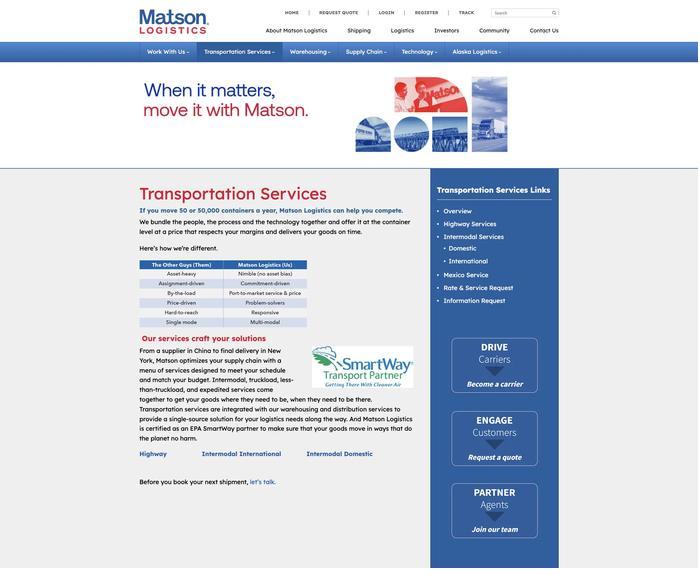 Task type: describe. For each thing, give the bounding box(es) containing it.
along
[[305, 415, 322, 423]]

services down highway services link
[[479, 233, 504, 241]]

shipping link
[[338, 25, 381, 39]]

and up margins
[[243, 218, 254, 226]]

login
[[379, 10, 395, 15]]

work with us
[[147, 48, 185, 55]]

register
[[415, 10, 439, 15]]

supply chain
[[346, 48, 383, 55]]

work
[[147, 48, 162, 55]]

let's
[[250, 479, 262, 486]]

0 vertical spatial service
[[467, 272, 489, 279]]

request quote link
[[309, 10, 369, 15]]

1 vertical spatial service
[[466, 284, 488, 292]]

intermodal international
[[202, 450, 282, 458]]

on
[[339, 228, 346, 236]]

bundle
[[151, 218, 171, 226]]

way.
[[335, 415, 348, 423]]

be,
[[280, 396, 289, 404]]

certified
[[146, 425, 171, 433]]

and down budget.
[[187, 386, 198, 394]]

2 need from the left
[[323, 396, 337, 404]]

matson logistics image
[[140, 9, 209, 34]]

for
[[235, 415, 244, 423]]

investors
[[435, 27, 460, 34]]

our
[[142, 334, 156, 343]]

expedited
[[200, 386, 230, 394]]

your right delivers
[[304, 228, 317, 236]]

together inside from a supplier in china to final delivery in new york, matson optimizes your supply chain with a menu of services designed to meet your schedule and match your budget. intermodal, truckload, less- than-truckload, and expedited services come together to get your goods where they need to be, when they need to be there. transportation services are integrated with our warehousing and distribution services to provide a single-source solution for your logistics needs along the way. and matson logistics is certified as an epa smartway partner to make sure that your goods move in ways that do the planet no harm.
[[140, 396, 165, 404]]

the up price in the top left of the page
[[173, 218, 182, 226]]

50
[[180, 207, 187, 214]]

about
[[266, 27, 282, 34]]

transportation services links section
[[422, 169, 568, 569]]

help
[[347, 207, 360, 214]]

services up intermodal services
[[472, 220, 497, 228]]

delivery
[[236, 347, 259, 355]]

it
[[358, 218, 362, 226]]

if you move 50 or 50,000 containers a year, matson logistics can help you compete.
[[140, 207, 404, 214]]

intermodal domestic link
[[307, 450, 373, 458]]

matson up ways
[[363, 415, 385, 423]]

quote
[[342, 10, 359, 15]]

a up certified
[[164, 415, 168, 423]]

a right 'from' on the left bottom of page
[[157, 347, 160, 355]]

domestic inside transportation services links section
[[449, 245, 477, 252]]

0 vertical spatial transportation services
[[205, 48, 271, 55]]

next
[[205, 479, 218, 486]]

1 horizontal spatial in
[[261, 347, 266, 355]]

1 vertical spatial international
[[240, 450, 282, 458]]

intermodal for intermodal international
[[202, 450, 238, 458]]

your down the along
[[314, 425, 328, 433]]

request quote
[[320, 10, 359, 15]]

let's talk. link
[[250, 479, 276, 486]]

0 vertical spatial with
[[264, 357, 276, 365]]

warehousing link
[[290, 48, 331, 55]]

highway for highway services
[[444, 220, 470, 228]]

delivers
[[279, 228, 302, 236]]

and down technology
[[266, 228, 277, 236]]

york,
[[140, 357, 154, 365]]

1 vertical spatial request
[[490, 284, 514, 292]]

1 they from the left
[[241, 396, 254, 404]]

intermodal services link
[[444, 233, 504, 241]]

than-
[[140, 386, 155, 394]]

level
[[140, 228, 153, 236]]

transportation services links
[[437, 185, 551, 195]]

craft
[[192, 334, 210, 343]]

carrier image
[[449, 336, 541, 396]]

us inside top menu "navigation"
[[553, 27, 559, 34]]

an
[[181, 425, 189, 433]]

community
[[480, 27, 510, 34]]

process
[[218, 218, 241, 226]]

we
[[140, 218, 149, 226]]

there.
[[356, 396, 373, 404]]

transportation inside transportation services links section
[[437, 185, 494, 195]]

different.
[[191, 245, 218, 252]]

and down the can
[[329, 218, 340, 226]]

2 they from the left
[[308, 396, 321, 404]]

highway for 'highway' link
[[140, 450, 167, 458]]

0 vertical spatial request
[[320, 10, 341, 15]]

services up the source
[[185, 406, 209, 414]]

we're
[[174, 245, 189, 252]]

goods inside we bundle the people, the process and the technology together and offer it at the container level at a price that respects your margins and delivers your goods on time.
[[319, 228, 337, 236]]

you for before you book your next shipment, let's talk.
[[161, 479, 172, 486]]

sure
[[286, 425, 299, 433]]

supply
[[225, 357, 244, 365]]

the up margins
[[256, 218, 265, 226]]

source
[[189, 415, 208, 423]]

track
[[459, 10, 475, 15]]

register link
[[405, 10, 449, 15]]

final
[[221, 347, 234, 355]]

before you book your next shipment, let's talk.
[[140, 479, 276, 486]]

together inside we bundle the people, the process and the technology together and offer it at the container level at a price that respects your margins and delivers your goods on time.
[[302, 218, 327, 226]]

community link
[[470, 25, 520, 39]]

contact
[[530, 27, 551, 34]]

services up where
[[231, 386, 256, 394]]

and
[[350, 415, 362, 423]]

move inside from a supplier in china to final delivery in new york, matson optimizes your supply chain with a menu of services designed to meet your schedule and match your budget. intermodal, truckload, less- than-truckload, and expedited services come together to get your goods where they need to be, when they need to be there. transportation services are integrated with our warehousing and distribution services to provide a single-source solution for your logistics needs along the way. and matson logistics is certified as an epa smartway partner to make sure that your goods move in ways that do the planet no harm.
[[349, 425, 366, 433]]

matson inside about matson logistics link
[[284, 27, 303, 34]]

provide
[[140, 415, 162, 423]]

links
[[531, 185, 551, 195]]

1 vertical spatial at
[[155, 228, 161, 236]]

top menu navigation
[[266, 25, 559, 39]]

menu
[[140, 367, 156, 375]]

information
[[444, 297, 480, 305]]

0 vertical spatial truckload,
[[249, 376, 279, 384]]

overview link
[[444, 208, 472, 215]]

do
[[405, 425, 413, 433]]

here's
[[140, 245, 158, 252]]

compete.
[[375, 207, 404, 214]]

integrated
[[222, 406, 253, 414]]

home link
[[285, 10, 309, 15]]

intermodal for intermodal services
[[444, 233, 478, 241]]

partner
[[237, 425, 259, 433]]

from a supplier in china to final delivery in new york, matson optimizes your supply chain with a menu of services designed to meet your schedule and match your budget. intermodal, truckload, less- than-truckload, and expedited services come together to get your goods where they need to be, when they need to be there. transportation services are integrated with our warehousing and distribution services to provide a single-source solution for your logistics needs along the way. and matson logistics is certified as an epa smartway partner to make sure that your goods move in ways that do the planet no harm.
[[140, 347, 413, 443]]

a down new
[[278, 357, 282, 365]]

needs
[[286, 415, 304, 423]]

0 vertical spatial at
[[364, 218, 370, 226]]

services down about
[[247, 48, 271, 55]]

solution
[[210, 415, 233, 423]]

information request link
[[444, 297, 506, 305]]

where
[[221, 396, 239, 404]]

intermodal domestic
[[307, 450, 373, 458]]

optimizes
[[180, 357, 208, 365]]

about matson logistics
[[266, 27, 328, 34]]

schedule
[[260, 367, 286, 375]]

international inside transportation services links section
[[449, 257, 488, 265]]



Task type: locate. For each thing, give the bounding box(es) containing it.
distribution
[[333, 406, 367, 414]]

0 horizontal spatial us
[[178, 48, 185, 55]]

request down rate & service request "link"
[[482, 297, 506, 305]]

at
[[364, 218, 370, 226], [155, 228, 161, 236]]

intermodal,
[[212, 376, 248, 384]]

0 horizontal spatial in
[[187, 347, 193, 355]]

0 vertical spatial international
[[449, 257, 488, 265]]

international down domestic link
[[449, 257, 488, 265]]

logistics down login
[[391, 27, 415, 34]]

1 horizontal spatial move
[[349, 425, 366, 433]]

your down final
[[210, 357, 223, 365]]

2 horizontal spatial that
[[391, 425, 403, 433]]

a down bundle
[[163, 228, 167, 236]]

year,
[[262, 207, 278, 214]]

1 horizontal spatial us
[[553, 27, 559, 34]]

you left the book
[[161, 479, 172, 486]]

alaska services image
[[144, 69, 555, 160]]

offer
[[342, 218, 356, 226]]

that inside we bundle the people, the process and the technology together and offer it at the container level at a price that respects your margins and delivers your goods on time.
[[185, 228, 197, 236]]

rate & service request link
[[444, 284, 514, 292]]

they up integrated
[[241, 396, 254, 404]]

you right if
[[147, 207, 159, 214]]

your left next
[[190, 479, 203, 486]]

from
[[140, 347, 155, 355]]

1 vertical spatial transportation services
[[140, 183, 327, 204]]

services up supplier
[[159, 334, 189, 343]]

0 horizontal spatial need
[[256, 396, 270, 404]]

logistics up the do
[[387, 415, 413, 423]]

mexico service
[[444, 272, 489, 279]]

1 vertical spatial us
[[178, 48, 185, 55]]

together up delivers
[[302, 218, 327, 226]]

0 vertical spatial highway
[[444, 220, 470, 228]]

Search search field
[[492, 8, 559, 17]]

50,000
[[198, 207, 220, 214]]

and up than-
[[140, 376, 151, 384]]

technology
[[267, 218, 300, 226]]

0 horizontal spatial at
[[155, 228, 161, 236]]

logistics up "warehousing" link
[[304, 27, 328, 34]]

designed
[[191, 367, 218, 375]]

need
[[256, 396, 270, 404], [323, 396, 337, 404]]

you for if you move 50 or 50,000 containers a year, matson logistics can help you compete.
[[147, 207, 159, 214]]

1 need from the left
[[256, 396, 270, 404]]

goods
[[319, 228, 337, 236], [201, 396, 220, 404], [330, 425, 348, 433]]

1 vertical spatial goods
[[201, 396, 220, 404]]

in
[[187, 347, 193, 355], [261, 347, 266, 355], [367, 425, 373, 433]]

0 horizontal spatial domestic
[[344, 450, 373, 458]]

2 horizontal spatial in
[[367, 425, 373, 433]]

0 horizontal spatial that
[[185, 228, 197, 236]]

china
[[194, 347, 211, 355]]

transportation services link
[[205, 48, 275, 55]]

as
[[173, 425, 179, 433]]

goods down way.
[[330, 425, 348, 433]]

that left the do
[[391, 425, 403, 433]]

service up rate & service request "link"
[[467, 272, 489, 279]]

services
[[159, 334, 189, 343], [166, 367, 190, 375], [231, 386, 256, 394], [185, 406, 209, 414], [369, 406, 393, 414]]

to
[[213, 347, 219, 355], [220, 367, 226, 375], [167, 396, 173, 404], [272, 396, 278, 404], [339, 396, 345, 404], [395, 406, 401, 414], [261, 425, 267, 433]]

alaska
[[453, 48, 472, 55]]

at right it
[[364, 218, 370, 226]]

talk.
[[264, 479, 276, 486]]

ways
[[374, 425, 389, 433]]

service up information request link
[[466, 284, 488, 292]]

chain
[[246, 357, 262, 365]]

and
[[243, 218, 254, 226], [329, 218, 340, 226], [266, 228, 277, 236], [140, 376, 151, 384], [187, 386, 198, 394], [320, 406, 332, 414]]

a inside we bundle the people, the process and the technology together and offer it at the container level at a price that respects your margins and delivers your goods on time.
[[163, 228, 167, 236]]

before
[[140, 479, 159, 486]]

supply
[[346, 48, 365, 55]]

1 horizontal spatial need
[[323, 396, 337, 404]]

supply chain link
[[346, 48, 387, 55]]

rate & service request
[[444, 284, 514, 292]]

planet
[[151, 435, 170, 443]]

0 horizontal spatial highway
[[140, 450, 167, 458]]

1 horizontal spatial they
[[308, 396, 321, 404]]

the up 'respects' at top
[[207, 218, 217, 226]]

together down than-
[[140, 396, 165, 404]]

1 horizontal spatial intermodal
[[307, 450, 342, 458]]

home
[[285, 10, 299, 15]]

request left quote
[[320, 10, 341, 15]]

that down the along
[[301, 425, 313, 433]]

move left 50
[[161, 207, 178, 214]]

book
[[174, 479, 188, 486]]

1 vertical spatial together
[[140, 396, 165, 404]]

truckload,
[[249, 376, 279, 384], [155, 386, 185, 394]]

intermodal inside transportation services links section
[[444, 233, 478, 241]]

how
[[160, 245, 172, 252]]

1 vertical spatial truckload,
[[155, 386, 185, 394]]

are
[[211, 406, 221, 414]]

container
[[383, 218, 411, 226]]

0 horizontal spatial intermodal
[[202, 450, 238, 458]]

with left our
[[255, 406, 268, 414]]

logistics
[[260, 415, 284, 423]]

technology
[[402, 48, 434, 55]]

international down partner on the bottom of the page
[[240, 450, 282, 458]]

0 horizontal spatial move
[[161, 207, 178, 214]]

is
[[140, 425, 144, 433]]

time.
[[348, 228, 362, 236]]

1 horizontal spatial together
[[302, 218, 327, 226]]

0 vertical spatial goods
[[319, 228, 337, 236]]

when
[[290, 396, 306, 404]]

0 horizontal spatial international
[[240, 450, 282, 458]]

0 vertical spatial together
[[302, 218, 327, 226]]

new
[[268, 347, 281, 355]]

your down process
[[225, 228, 239, 236]]

0 vertical spatial domestic
[[449, 245, 477, 252]]

make
[[268, 425, 285, 433]]

services down there.
[[369, 406, 393, 414]]

1 horizontal spatial international
[[449, 257, 488, 265]]

1 horizontal spatial truckload,
[[249, 376, 279, 384]]

highway down planet at the bottom of page
[[140, 450, 167, 458]]

matson up technology
[[280, 207, 302, 214]]

logistics inside from a supplier in china to final delivery in new york, matson optimizes your supply chain with a menu of services designed to meet your schedule and match your budget. intermodal, truckload, less- than-truckload, and expedited services come together to get your goods where they need to be, when they need to be there. transportation services are integrated with our warehousing and distribution services to provide a single-source solution for your logistics needs along the way. and matson logistics is certified as an epa smartway partner to make sure that your goods move in ways that do the planet no harm.
[[387, 415, 413, 423]]

matson up the of
[[156, 357, 178, 365]]

warehousing
[[281, 406, 319, 414]]

containers
[[222, 207, 254, 214]]

2 vertical spatial request
[[482, 297, 506, 305]]

a left year,
[[256, 207, 260, 214]]

in left ways
[[367, 425, 373, 433]]

the left way.
[[324, 415, 333, 423]]

services left "links"
[[497, 185, 529, 195]]

0 horizontal spatial truckload,
[[155, 386, 185, 394]]

your up final
[[212, 334, 230, 343]]

logistics left the can
[[304, 207, 332, 214]]

at down bundle
[[155, 228, 161, 236]]

your right match on the left bottom
[[173, 376, 186, 384]]

2 horizontal spatial intermodal
[[444, 233, 478, 241]]

us right contact
[[553, 27, 559, 34]]

respects
[[199, 228, 224, 236]]

your up partner on the bottom of the page
[[245, 415, 259, 423]]

goods down "expedited"
[[201, 396, 220, 404]]

need left be
[[323, 396, 337, 404]]

goods left on
[[319, 228, 337, 236]]

1 horizontal spatial you
[[161, 479, 172, 486]]

request
[[320, 10, 341, 15], [490, 284, 514, 292], [482, 297, 506, 305]]

&
[[460, 284, 464, 292]]

0 horizontal spatial you
[[147, 207, 159, 214]]

they right the when
[[308, 396, 321, 404]]

matson down home
[[284, 27, 303, 34]]

with
[[164, 48, 177, 55]]

come
[[257, 386, 273, 394]]

you up it
[[362, 207, 373, 214]]

2 vertical spatial goods
[[330, 425, 348, 433]]

a
[[256, 207, 260, 214], [163, 228, 167, 236], [157, 347, 160, 355], [278, 357, 282, 365], [164, 415, 168, 423]]

smartway
[[203, 425, 235, 433]]

move down and
[[349, 425, 366, 433]]

services up if you move 50 or 50,000 containers a year, matson logistics can help you compete.
[[260, 183, 327, 204]]

1 vertical spatial with
[[255, 406, 268, 414]]

highway inside transportation services links section
[[444, 220, 470, 228]]

intermodal services
[[444, 233, 504, 241]]

our
[[269, 406, 279, 414]]

us right with
[[178, 48, 185, 55]]

1 horizontal spatial that
[[301, 425, 313, 433]]

1 vertical spatial highway
[[140, 450, 167, 458]]

login link
[[369, 10, 405, 15]]

or
[[189, 207, 196, 214]]

None search field
[[492, 8, 559, 17]]

1 vertical spatial domestic
[[344, 450, 373, 458]]

0 vertical spatial move
[[161, 207, 178, 214]]

1 horizontal spatial domestic
[[449, 245, 477, 252]]

solutions
[[232, 334, 266, 343]]

need down come
[[256, 396, 270, 404]]

transportation inside from a supplier in china to final delivery in new york, matson optimizes your supply chain with a menu of services designed to meet your schedule and match your budget. intermodal, truckload, less- than-truckload, and expedited services come together to get your goods where they need to be, when they need to be there. transportation services are integrated with our warehousing and distribution services to provide a single-source solution for your logistics needs along the way. and matson logistics is certified as an epa smartway partner to make sure that your goods move in ways that do the planet no harm.
[[140, 406, 183, 414]]

supplier
[[162, 347, 186, 355]]

in up optimizes
[[187, 347, 193, 355]]

can
[[333, 207, 345, 214]]

the down is
[[140, 435, 149, 443]]

price
[[168, 228, 183, 236]]

highway services link
[[444, 220, 497, 228]]

truckload, up come
[[249, 376, 279, 384]]

0 horizontal spatial they
[[241, 396, 254, 404]]

agent service image
[[449, 482, 541, 540]]

of
[[158, 367, 164, 375]]

1 horizontal spatial at
[[364, 218, 370, 226]]

and up the along
[[320, 406, 332, 414]]

0 vertical spatial us
[[553, 27, 559, 34]]

1 vertical spatial move
[[349, 425, 366, 433]]

the right it
[[372, 218, 381, 226]]

highway down overview at top right
[[444, 220, 470, 228]]

2 horizontal spatial you
[[362, 207, 373, 214]]

alaska logistics link
[[453, 48, 502, 55]]

your down chain
[[245, 367, 258, 375]]

that down people,
[[185, 228, 197, 236]]

your right get
[[186, 396, 200, 404]]

move
[[161, 207, 178, 214], [349, 425, 366, 433]]

mexico
[[444, 272, 465, 279]]

contact us image
[[449, 409, 541, 469]]

harm.
[[180, 435, 197, 443]]

truckload, down match on the left bottom
[[155, 386, 185, 394]]

1 horizontal spatial highway
[[444, 220, 470, 228]]

logistics down community link at the right top
[[473, 48, 498, 55]]

with up schedule
[[264, 357, 276, 365]]

budget.
[[188, 376, 211, 384]]

intermodal for intermodal domestic
[[307, 450, 342, 458]]

0 horizontal spatial together
[[140, 396, 165, 404]]

search image
[[553, 10, 557, 15]]

highway link
[[140, 450, 167, 458]]

work with us link
[[147, 48, 189, 55]]

request up information request link
[[490, 284, 514, 292]]

transportation
[[205, 48, 246, 55], [140, 183, 256, 204], [437, 185, 494, 195], [140, 406, 183, 414]]

services right the of
[[166, 367, 190, 375]]

domestic link
[[449, 245, 477, 252]]

in left new
[[261, 347, 266, 355]]



Task type: vqa. For each thing, say whether or not it's contained in the screenshot.
example, in Survey or feedback information (for example, if you fill out a survey, or provide feedback through our
no



